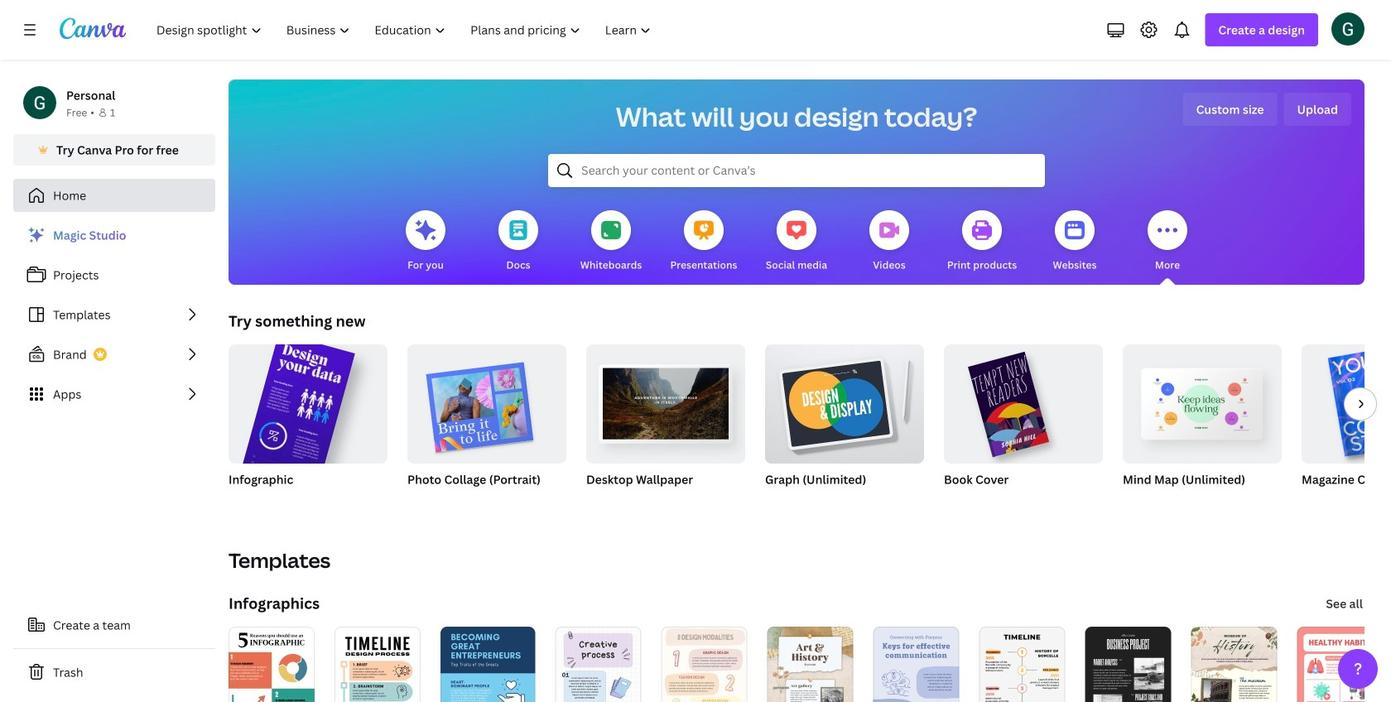 Task type: locate. For each thing, give the bounding box(es) containing it.
list
[[13, 219, 215, 411]]

Search search field
[[582, 155, 1012, 186]]

None search field
[[548, 154, 1046, 187]]

greg robinson image
[[1332, 12, 1365, 45]]

top level navigation element
[[146, 13, 666, 46]]

group
[[227, 333, 388, 544], [227, 333, 388, 544], [408, 338, 567, 509], [408, 338, 567, 464], [587, 338, 746, 509], [587, 338, 746, 464], [766, 338, 925, 509], [766, 338, 925, 464], [945, 345, 1104, 509], [945, 345, 1104, 464], [1124, 345, 1283, 509], [1302, 345, 1392, 509]]



Task type: vqa. For each thing, say whether or not it's contained in the screenshot.
sync
no



